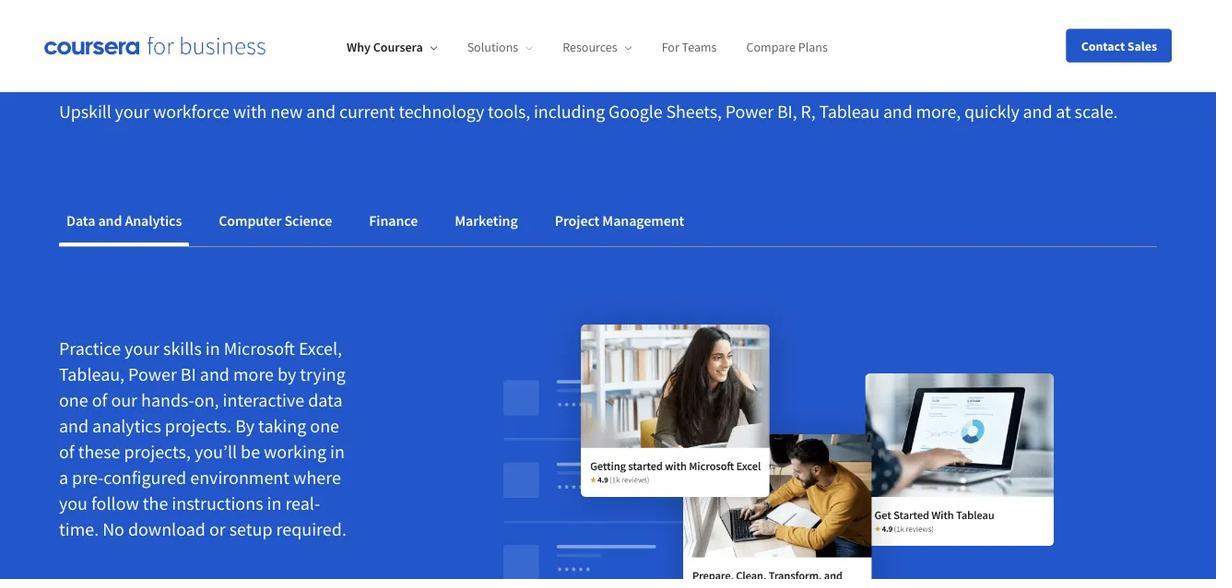 Task type: describe. For each thing, give the bounding box(es) containing it.
coursera for business image
[[44, 36, 266, 55]]

contact sales
[[1082, 37, 1158, 54]]

computer science
[[219, 211, 332, 230]]

required.
[[276, 518, 347, 541]]

your for practice
[[125, 337, 160, 360]]

new
[[271, 100, 303, 123]]

sheets,
[[666, 100, 722, 123]]

our
[[111, 389, 137, 412]]

data
[[308, 389, 343, 412]]

or
[[209, 518, 226, 541]]

environment
[[190, 467, 290, 490]]

and right bi
[[200, 363, 230, 386]]

download
[[128, 518, 206, 541]]

no
[[103, 518, 124, 541]]

in up where
[[330, 441, 345, 464]]

equip
[[59, 27, 159, 78]]

instructions
[[172, 492, 263, 515]]

contact
[[1082, 37, 1126, 54]]

1 horizontal spatial of
[[92, 389, 107, 412]]

including
[[534, 100, 605, 123]]

plans
[[799, 39, 828, 56]]

your for upskill
[[115, 100, 150, 123]]

projects.
[[165, 415, 232, 438]]

tableau
[[820, 100, 880, 123]]

and left at
[[1024, 100, 1053, 123]]

data and analytics button
[[59, 199, 189, 243]]

in left real-
[[267, 492, 282, 515]]

working
[[264, 441, 327, 464]]

tools
[[663, 27, 750, 78]]

0 vertical spatial with
[[317, 27, 395, 78]]

solutions
[[467, 39, 519, 56]]

analytics
[[125, 211, 182, 230]]

1 horizontal spatial one
[[310, 415, 339, 438]]

for
[[662, 39, 680, 56]]

workforce
[[153, 100, 230, 123]]

by
[[235, 415, 255, 438]]

setup
[[229, 518, 273, 541]]

skills inside practice your skills in microsoft excel, tableau, power bi and more by trying one of our hands-on, interactive data and analytics projects. by taking one of these projects, you'll be working in a pre-configured environment where you follow the instructions in real- time. no download or setup required.
[[163, 337, 202, 360]]

upskill your workforce with new and current technology tools, including google sheets, power bi, r, tableau and more, quickly and at scale.
[[59, 100, 1118, 123]]

finance
[[369, 211, 418, 230]]

you
[[59, 492, 88, 515]]

why coursera link
[[347, 39, 438, 56]]

compare
[[747, 39, 796, 56]]

at
[[1057, 100, 1072, 123]]

power inside practice your skills in microsoft excel, tableau, power bi and more by trying one of our hands-on, interactive data and analytics projects. by taking one of these projects, you'll be working in a pre-configured environment where you follow the instructions in real- time. no download or setup required.
[[128, 363, 177, 386]]

in up tools,
[[499, 27, 533, 78]]

0 vertical spatial skills
[[403, 27, 491, 78]]

1,000+
[[541, 27, 655, 78]]

guided projects: data & analytics image image
[[445, 292, 1113, 579]]

bi
[[181, 363, 196, 386]]

learners
[[167, 27, 309, 78]]

why
[[347, 39, 371, 56]]

compare plans
[[747, 39, 828, 56]]

contact sales button
[[1067, 29, 1173, 62]]

current
[[339, 100, 395, 123]]

and inside button
[[98, 211, 122, 230]]

management
[[603, 211, 685, 230]]

sales
[[1128, 37, 1158, 54]]



Task type: locate. For each thing, give the bounding box(es) containing it.
1 horizontal spatial skills
[[403, 27, 491, 78]]

finance button
[[362, 199, 426, 243]]

and up these
[[59, 415, 89, 438]]

compare plans link
[[747, 39, 828, 56]]

google
[[609, 100, 663, 123]]

tableau,
[[59, 363, 125, 386]]

one
[[59, 389, 88, 412], [310, 415, 339, 438]]

science
[[285, 211, 332, 230]]

quickly
[[965, 100, 1020, 123]]

with
[[317, 27, 395, 78], [233, 100, 267, 123]]

scale.
[[1075, 100, 1118, 123]]

1 vertical spatial with
[[233, 100, 267, 123]]

time.
[[59, 518, 99, 541]]

computer science button
[[211, 199, 340, 243]]

more,
[[917, 100, 961, 123]]

content tabs tab list
[[59, 199, 1158, 246]]

and right data
[[98, 211, 122, 230]]

configured
[[104, 467, 187, 490]]

power up the hands-
[[128, 363, 177, 386]]

r,
[[801, 100, 816, 123]]

0 vertical spatial of
[[92, 389, 107, 412]]

coursera
[[373, 39, 423, 56]]

follow
[[91, 492, 139, 515]]

for teams link
[[662, 39, 717, 56]]

a
[[59, 467, 68, 490]]

one down data
[[310, 415, 339, 438]]

solutions link
[[467, 39, 533, 56]]

real-
[[285, 492, 320, 515]]

1 vertical spatial of
[[59, 441, 74, 464]]

practice your skills in microsoft excel, tableau, power bi and more by trying one of our hands-on, interactive data and analytics projects. by taking one of these projects, you'll be working in a pre-configured environment where you follow the instructions in real- time. no download or setup required.
[[59, 337, 347, 541]]

marketing
[[455, 211, 518, 230]]

excel,
[[299, 337, 342, 360]]

practice
[[59, 337, 121, 360]]

0 horizontal spatial of
[[59, 441, 74, 464]]

hands-
[[141, 389, 195, 412]]

technology
[[399, 100, 485, 123]]

power
[[726, 100, 774, 123], [128, 363, 177, 386]]

project
[[555, 211, 600, 230]]

the
[[143, 492, 168, 515]]

1 vertical spatial one
[[310, 415, 339, 438]]

0 vertical spatial power
[[726, 100, 774, 123]]

of
[[92, 389, 107, 412], [59, 441, 74, 464]]

where
[[293, 467, 341, 490]]

and left more,
[[884, 100, 913, 123]]

projects,
[[124, 441, 191, 464]]

analytics
[[92, 415, 161, 438]]

project management
[[555, 211, 685, 230]]

data
[[66, 211, 95, 230]]

in
[[499, 27, 533, 78], [206, 337, 220, 360], [330, 441, 345, 464], [267, 492, 282, 515]]

and right new
[[306, 100, 336, 123]]

0 vertical spatial your
[[115, 100, 150, 123]]

0 horizontal spatial one
[[59, 389, 88, 412]]

your right upskill
[[115, 100, 150, 123]]

data and analytics
[[66, 211, 182, 230]]

your
[[115, 100, 150, 123], [125, 337, 160, 360]]

your right practice
[[125, 337, 160, 360]]

1 horizontal spatial with
[[317, 27, 395, 78]]

skills
[[403, 27, 491, 78], [163, 337, 202, 360]]

for teams
[[662, 39, 717, 56]]

and
[[306, 100, 336, 123], [884, 100, 913, 123], [1024, 100, 1053, 123], [98, 211, 122, 230], [200, 363, 230, 386], [59, 415, 89, 438]]

0 horizontal spatial power
[[128, 363, 177, 386]]

resources
[[563, 39, 618, 56]]

1 vertical spatial skills
[[163, 337, 202, 360]]

by
[[278, 363, 296, 386]]

more
[[233, 363, 274, 386]]

1 vertical spatial your
[[125, 337, 160, 360]]

trying
[[300, 363, 346, 386]]

tools,
[[488, 100, 531, 123]]

your inside practice your skills in microsoft excel, tableau, power bi and more by trying one of our hands-on, interactive data and analytics projects. by taking one of these projects, you'll be working in a pre-configured environment where you follow the instructions in real- time. no download or setup required.
[[125, 337, 160, 360]]

0 vertical spatial one
[[59, 389, 88, 412]]

resources link
[[563, 39, 632, 56]]

1 vertical spatial power
[[128, 363, 177, 386]]

power left the bi,
[[726, 100, 774, 123]]

pre-
[[72, 467, 104, 490]]

one down the tableau,
[[59, 389, 88, 412]]

why coursera
[[347, 39, 423, 56]]

in left microsoft
[[206, 337, 220, 360]]

marketing button
[[448, 199, 526, 243]]

taking
[[258, 415, 307, 438]]

computer
[[219, 211, 282, 230]]

on,
[[194, 389, 219, 412]]

you'll
[[195, 441, 237, 464]]

0 horizontal spatial skills
[[163, 337, 202, 360]]

these
[[78, 441, 120, 464]]

equip learners with skills in 1,000+ tools
[[59, 27, 750, 78]]

1 horizontal spatial power
[[726, 100, 774, 123]]

of left our
[[92, 389, 107, 412]]

microsoft
[[224, 337, 295, 360]]

bi,
[[778, 100, 798, 123]]

project management button
[[548, 199, 692, 243]]

of up the a
[[59, 441, 74, 464]]

interactive
[[223, 389, 305, 412]]

teams
[[682, 39, 717, 56]]

0 horizontal spatial with
[[233, 100, 267, 123]]

be
[[241, 441, 260, 464]]

upskill
[[59, 100, 111, 123]]



Task type: vqa. For each thing, say whether or not it's contained in the screenshot.
including
yes



